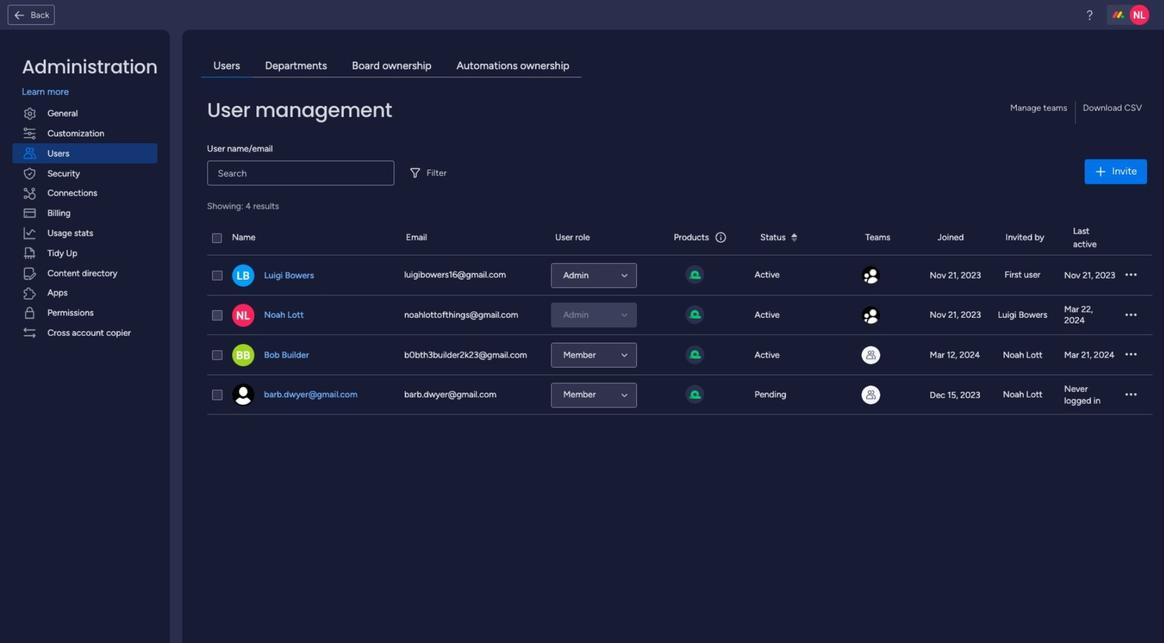 Task type: vqa. For each thing, say whether or not it's contained in the screenshot.
the lottie animation Image
no



Task type: describe. For each thing, give the bounding box(es) containing it.
3 row from the top
[[207, 296, 1152, 336]]

5 row from the top
[[207, 376, 1152, 416]]

add or edit team image for luigi bowers 'image' v2 ellipsis icon
[[862, 267, 880, 285]]

4 row from the top
[[207, 336, 1152, 376]]

1 horizontal spatial noah lott image
[[1130, 5, 1150, 25]]

v2 ellipsis image for luigi bowers 'image'
[[1126, 270, 1137, 282]]

barb.dwyer@gmail.com image
[[232, 385, 255, 407]]

bob builder image
[[232, 345, 255, 367]]

2 v2 ellipsis image from the top
[[1126, 310, 1137, 322]]

add or edit team image for v2 ellipsis image
[[862, 387, 880, 405]]



Task type: locate. For each thing, give the bounding box(es) containing it.
1 vertical spatial v2 ellipsis image
[[1126, 310, 1137, 322]]

row group
[[207, 256, 1152, 416]]

1 row from the top
[[207, 221, 1152, 256]]

Search text field
[[207, 161, 394, 186]]

0 horizontal spatial noah lott image
[[232, 305, 255, 327]]

row
[[207, 221, 1152, 256], [207, 256, 1152, 296], [207, 296, 1152, 336], [207, 336, 1152, 376], [207, 376, 1152, 416]]

v2 ellipsis image
[[1126, 390, 1137, 402]]

noah lott image
[[1130, 5, 1150, 25], [232, 305, 255, 327]]

1 vertical spatial noah lott image
[[232, 305, 255, 327]]

noah lott image right help image
[[1130, 5, 1150, 25]]

0 vertical spatial v2 ellipsis image
[[1126, 270, 1137, 282]]

help image
[[1084, 9, 1096, 21]]

luigi bowers image
[[232, 265, 255, 287]]

3 v2 ellipsis image from the top
[[1126, 350, 1137, 362]]

noah lott image down luigi bowers 'image'
[[232, 305, 255, 327]]

v2 ellipsis image for the bob builder icon
[[1126, 350, 1137, 362]]

2 vertical spatial add or edit team image
[[862, 387, 880, 405]]

back to workspace image
[[13, 9, 26, 21]]

2 add or edit team image from the top
[[862, 307, 880, 325]]

1 v2 ellipsis image from the top
[[1126, 270, 1137, 282]]

3 add or edit team image from the top
[[862, 387, 880, 405]]

1 vertical spatial add or edit team image
[[862, 307, 880, 325]]

grid
[[207, 221, 1152, 632]]

2 vertical spatial v2 ellipsis image
[[1126, 350, 1137, 362]]

add or edit team image
[[862, 267, 880, 285], [862, 307, 880, 325], [862, 387, 880, 405]]

0 vertical spatial noah lott image
[[1130, 5, 1150, 25]]

add or edit team image
[[862, 347, 880, 365]]

v2 ellipsis image
[[1126, 270, 1137, 282], [1126, 310, 1137, 322], [1126, 350, 1137, 362]]

0 vertical spatial add or edit team image
[[862, 267, 880, 285]]

1 add or edit team image from the top
[[862, 267, 880, 285]]

add or edit team image for second v2 ellipsis icon from the top of the page
[[862, 307, 880, 325]]

2 row from the top
[[207, 256, 1152, 296]]



